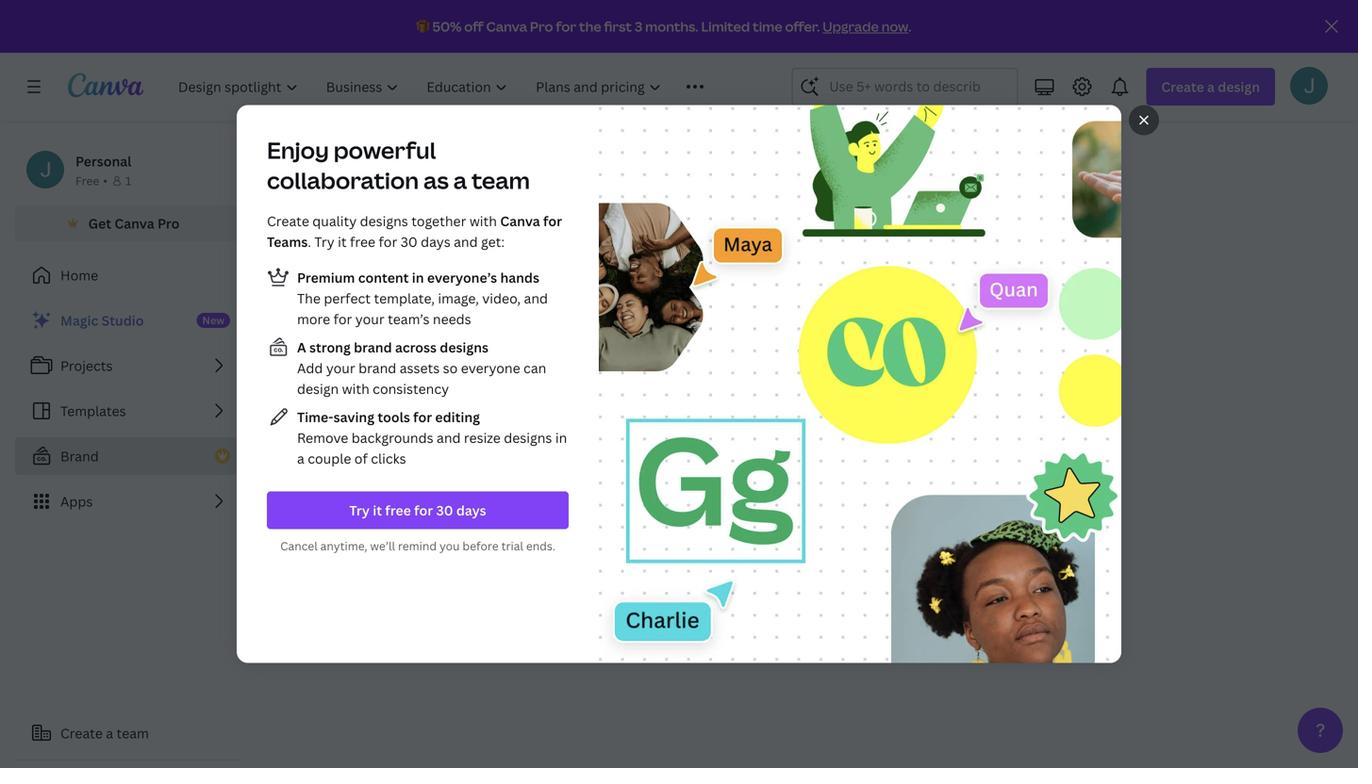 Task type: locate. For each thing, give the bounding box(es) containing it.
with up get:
[[470, 212, 497, 230]]

1 vertical spatial team
[[117, 725, 149, 743]]

in inside time-saving tools for editing remove backgrounds and resize designs in a couple of clicks
[[555, 429, 567, 447]]

2 vertical spatial create
[[60, 725, 103, 743]]

first
[[604, 17, 632, 35]]

brand up the that
[[748, 462, 797, 485]]

teams
[[267, 233, 308, 251]]

canva up get:
[[500, 212, 540, 230]]

30 down brand templates
[[401, 233, 418, 251]]

. down the kit
[[308, 233, 311, 251]]

get canva pro button
[[15, 206, 245, 241]]

1 horizontal spatial free
[[385, 502, 411, 520]]

team inside button
[[117, 725, 149, 743]]

keep designs on-brand with brand templates
[[607, 462, 981, 485]]

in up 'template,'
[[412, 269, 424, 287]]

canva right get
[[114, 215, 154, 233]]

team
[[472, 165, 530, 196], [117, 725, 149, 743]]

logos,
[[859, 501, 896, 519]]

your down strong
[[326, 359, 355, 377]]

your inside a strong brand across designs add your brand assets so everyone can design with consistency
[[326, 359, 355, 377]]

your inside premium content in everyone's hands the perfect template, image, video, and more for your team's needs
[[355, 310, 385, 328]]

1 vertical spatial create
[[732, 553, 774, 571]]

2 horizontal spatial create
[[732, 553, 774, 571]]

can
[[524, 359, 546, 377]]

templates
[[415, 215, 482, 233], [60, 402, 126, 420], [895, 462, 981, 485]]

0 horizontal spatial it
[[338, 233, 347, 251]]

1 horizontal spatial create
[[267, 212, 309, 230]]

with inside a strong brand across designs add your brand assets so everyone can design with consistency
[[342, 380, 370, 398]]

studio
[[102, 312, 144, 330]]

with right faster
[[666, 501, 693, 519]]

time-saving tools for editing remove backgrounds and resize designs in a couple of clicks
[[297, 408, 567, 468]]

and inside premium content in everyone's hands the perfect template, image, video, and more for your team's needs
[[524, 290, 548, 307]]

0 vertical spatial it
[[338, 233, 347, 251]]

0 vertical spatial create
[[267, 212, 309, 230]]

templates inside tab panel
[[895, 462, 981, 485]]

free down create quality designs together with
[[350, 233, 375, 251]]

0 horizontal spatial pro
[[157, 215, 180, 233]]

across
[[395, 339, 437, 357]]

enjoy
[[267, 135, 329, 166]]

your down perfect at the top
[[355, 310, 385, 328]]

0 vertical spatial .
[[909, 17, 912, 35]]

1 vertical spatial it
[[373, 502, 382, 520]]

1 horizontal spatial pro
[[530, 17, 553, 35]]

kit
[[310, 215, 328, 233]]

needs
[[433, 310, 471, 328]]

design
[[297, 380, 339, 398]]

days up before at the bottom left
[[456, 502, 486, 520]]

and left fonts.
[[946, 501, 970, 519]]

add
[[297, 359, 323, 377]]

upgrade now button
[[823, 17, 909, 35]]

1 vertical spatial 30
[[436, 502, 453, 520]]

months.
[[645, 17, 699, 35]]

brand kit
[[268, 215, 328, 233]]

in right resize
[[555, 429, 567, 447]]

30 up you on the bottom of the page
[[436, 502, 453, 520]]

0 vertical spatial days
[[421, 233, 451, 251]]

1 horizontal spatial team
[[472, 165, 530, 196]]

brand down design faster with templates that have your logos, colors, and fonts. at bottom
[[778, 553, 816, 571]]

brand
[[260, 142, 352, 183], [268, 215, 307, 233], [373, 215, 412, 233], [60, 448, 99, 465], [841, 462, 891, 485], [778, 553, 816, 571]]

brand
[[354, 339, 392, 357], [359, 359, 396, 377], [748, 462, 797, 485]]

offer.
[[785, 17, 820, 35]]

brand up teams
[[268, 215, 307, 233]]

1 horizontal spatial templates
[[415, 215, 482, 233]]

with up saving
[[342, 380, 370, 398]]

new
[[202, 313, 224, 327]]

.
[[909, 17, 912, 35], [308, 233, 311, 251]]

free
[[350, 233, 375, 251], [385, 502, 411, 520]]

days inside button
[[456, 502, 486, 520]]

try inside button
[[349, 502, 370, 520]]

templates down projects
[[60, 402, 126, 420]]

create
[[267, 212, 309, 230], [732, 553, 774, 571], [60, 725, 103, 743]]

remind
[[398, 539, 437, 554]]

2 horizontal spatial a
[[453, 165, 467, 196]]

image,
[[438, 290, 479, 307]]

. right upgrade
[[909, 17, 912, 35]]

canva right off
[[486, 17, 527, 35]]

brand inside 'link'
[[60, 448, 99, 465]]

0 vertical spatial 30
[[401, 233, 418, 251]]

try up the anytime,
[[349, 502, 370, 520]]

design
[[579, 501, 622, 519]]

1 vertical spatial a
[[297, 450, 304, 468]]

consistency
[[373, 380, 449, 398]]

0 horizontal spatial list
[[15, 302, 245, 521]]

0 horizontal spatial .
[[308, 233, 311, 251]]

before
[[463, 539, 499, 554]]

get canva pro
[[88, 215, 180, 233]]

content
[[358, 269, 409, 287]]

your right have
[[827, 501, 856, 519]]

cancel anytime, we'll remind you before trial ends.
[[280, 539, 555, 554]]

1 horizontal spatial in
[[555, 429, 567, 447]]

a
[[297, 339, 306, 357]]

2 vertical spatial your
[[827, 501, 856, 519]]

video,
[[482, 290, 521, 307]]

create for create quality designs together with
[[267, 212, 309, 230]]

designs left on-
[[653, 462, 716, 485]]

1 horizontal spatial a
[[297, 450, 304, 468]]

it down quality
[[338, 233, 347, 251]]

1 vertical spatial free
[[385, 502, 411, 520]]

1 horizontal spatial list
[[267, 266, 569, 469]]

projects
[[60, 357, 113, 375]]

and down hands on the top left
[[524, 290, 548, 307]]

couple
[[308, 450, 351, 468]]

designs
[[360, 212, 408, 230], [440, 339, 489, 357], [504, 429, 552, 447], [653, 462, 716, 485]]

days down brand templates
[[421, 233, 451, 251]]

apps link
[[15, 483, 245, 521]]

designs up so
[[440, 339, 489, 357]]

your
[[355, 310, 385, 328], [326, 359, 355, 377], [827, 501, 856, 519]]

0 horizontal spatial create
[[60, 725, 103, 743]]

1 vertical spatial .
[[308, 233, 311, 251]]

your inside brand templates tab panel
[[827, 501, 856, 519]]

it
[[338, 233, 347, 251], [373, 502, 382, 520]]

your for a
[[326, 359, 355, 377]]

personal
[[75, 152, 132, 170]]

now
[[882, 17, 909, 35]]

tools
[[378, 408, 410, 426]]

0 horizontal spatial a
[[106, 725, 113, 743]]

brand up consistency
[[359, 359, 396, 377]]

the
[[297, 290, 321, 307]]

1 horizontal spatial days
[[456, 502, 486, 520]]

saving
[[334, 408, 374, 426]]

1 vertical spatial your
[[326, 359, 355, 377]]

list containing premium content in everyone's hands
[[267, 266, 569, 469]]

for inside the canva for teams
[[543, 212, 562, 230]]

templates down as
[[415, 215, 482, 233]]

0 vertical spatial try
[[314, 233, 335, 251]]

2 horizontal spatial templates
[[895, 462, 981, 485]]

templates up colors,
[[895, 462, 981, 485]]

0 horizontal spatial in
[[412, 269, 424, 287]]

1 horizontal spatial try
[[349, 502, 370, 520]]

in inside premium content in everyone's hands the perfect template, image, video, and more for your team's needs
[[412, 269, 424, 287]]

designs right resize
[[504, 429, 552, 447]]

0 vertical spatial free
[[350, 233, 375, 251]]

it up "we'll"
[[373, 502, 382, 520]]

brand templates tab panel
[[260, 243, 1328, 581]]

50%
[[432, 17, 462, 35]]

0 horizontal spatial 30
[[401, 233, 418, 251]]

list containing magic studio
[[15, 302, 245, 521]]

None search field
[[792, 68, 1018, 106]]

0 vertical spatial a
[[453, 165, 467, 196]]

strong
[[309, 339, 351, 357]]

that
[[764, 501, 790, 519]]

create for create brand template
[[732, 553, 774, 571]]

brand up apps
[[60, 448, 99, 465]]

0 vertical spatial templates
[[415, 215, 482, 233]]

remove
[[297, 429, 348, 447]]

list
[[267, 266, 569, 469], [15, 302, 245, 521]]

2 vertical spatial brand
[[748, 462, 797, 485]]

the
[[579, 17, 601, 35]]

pro left the
[[530, 17, 553, 35]]

free up "we'll"
[[385, 502, 411, 520]]

1 horizontal spatial 30
[[436, 502, 453, 520]]

1 horizontal spatial .
[[909, 17, 912, 35]]

for inside premium content in everyone's hands the perfect template, image, video, and more for your team's needs
[[334, 310, 352, 328]]

brand right strong
[[354, 339, 392, 357]]

1 vertical spatial try
[[349, 502, 370, 520]]

and down editing
[[437, 429, 461, 447]]

2 vertical spatial templates
[[895, 462, 981, 485]]

1 vertical spatial days
[[456, 502, 486, 520]]

create inside brand templates tab panel
[[732, 553, 774, 571]]

try down the kit
[[314, 233, 335, 251]]

0 horizontal spatial templates
[[60, 402, 126, 420]]

resize
[[464, 429, 501, 447]]

hands
[[500, 269, 539, 287]]

backgrounds
[[352, 429, 433, 447]]

0 horizontal spatial team
[[117, 725, 149, 743]]

design faster with templates that have your logos, colors, and fonts.
[[579, 501, 1010, 519]]

2 vertical spatial a
[[106, 725, 113, 743]]

pro up home 'link'
[[157, 215, 180, 233]]

a inside time-saving tools for editing remove backgrounds and resize designs in a couple of clicks
[[297, 450, 304, 468]]

for
[[556, 17, 576, 35], [543, 212, 562, 230], [379, 233, 397, 251], [334, 310, 352, 328], [413, 408, 432, 426], [414, 502, 433, 520]]

1 vertical spatial in
[[555, 429, 567, 447]]

0 vertical spatial team
[[472, 165, 530, 196]]

1 vertical spatial pro
[[157, 215, 180, 233]]

1 horizontal spatial it
[[373, 502, 382, 520]]

0 vertical spatial in
[[412, 269, 424, 287]]

0 vertical spatial your
[[355, 310, 385, 328]]



Task type: describe. For each thing, give the bounding box(es) containing it.
for inside button
[[414, 502, 433, 520]]

template,
[[374, 290, 435, 307]]

create brand template button
[[694, 543, 894, 581]]

magic studio
[[60, 312, 144, 330]]

get:
[[481, 233, 505, 251]]

everyone
[[461, 359, 520, 377]]

free •
[[75, 173, 107, 189]]

it inside button
[[373, 502, 382, 520]]

canva inside the canva for teams
[[500, 212, 540, 230]]

premium content in everyone's hands the perfect template, image, video, and more for your team's needs
[[297, 269, 548, 328]]

designs inside brand templates tab panel
[[653, 462, 716, 485]]

0 horizontal spatial try
[[314, 233, 335, 251]]

try it free for 30 days button
[[267, 492, 569, 530]]

designs inside time-saving tools for editing remove backgrounds and resize designs in a couple of clicks
[[504, 429, 552, 447]]

1
[[125, 173, 131, 189]]

brand link
[[15, 438, 245, 475]]

with up have
[[801, 462, 837, 485]]

clicks
[[371, 450, 406, 468]]

premium
[[297, 269, 355, 287]]

limited
[[701, 17, 750, 35]]

magic
[[60, 312, 98, 330]]

have
[[793, 501, 824, 519]]

brand up brand kit
[[260, 142, 352, 183]]

create for create a team
[[60, 725, 103, 743]]

designs inside a strong brand across designs add your brand assets so everyone can design with consistency
[[440, 339, 489, 357]]

so
[[443, 359, 458, 377]]

. try it free for 30 days and get:
[[308, 233, 505, 251]]

canva for teams
[[267, 212, 562, 251]]

editing
[[435, 408, 480, 426]]

upgrade
[[823, 17, 879, 35]]

time
[[753, 17, 783, 35]]

brand up logos,
[[841, 462, 891, 485]]

trial
[[501, 539, 523, 554]]

off
[[464, 17, 484, 35]]

keep
[[607, 462, 649, 485]]

designs up . try it free for 30 days and get:
[[360, 212, 408, 230]]

home link
[[15, 257, 245, 294]]

a inside button
[[106, 725, 113, 743]]

as
[[423, 165, 449, 196]]

brand templates button
[[366, 206, 489, 241]]

home
[[60, 266, 98, 284]]

create a team button
[[15, 715, 245, 753]]

templates
[[696, 501, 761, 519]]

everyone's
[[427, 269, 497, 287]]

faster
[[625, 501, 662, 519]]

🎁
[[417, 17, 430, 35]]

and left get:
[[454, 233, 478, 251]]

projects link
[[15, 347, 245, 385]]

team's
[[388, 310, 430, 328]]

0 horizontal spatial days
[[421, 233, 451, 251]]

time-
[[297, 408, 334, 426]]

a inside enjoy powerful collaboration as a team
[[453, 165, 467, 196]]

1 vertical spatial templates
[[60, 402, 126, 420]]

we'll
[[370, 539, 395, 554]]

ends.
[[526, 539, 555, 554]]

cancel
[[280, 539, 318, 554]]

assets
[[400, 359, 440, 377]]

1 vertical spatial brand
[[359, 359, 396, 377]]

and inside tab panel
[[946, 501, 970, 519]]

fonts.
[[973, 501, 1010, 519]]

brand templates
[[373, 215, 482, 233]]

template
[[820, 553, 879, 571]]

more
[[297, 310, 330, 328]]

brand inside tab panel
[[748, 462, 797, 485]]

and inside time-saving tools for editing remove backgrounds and resize designs in a couple of clicks
[[437, 429, 461, 447]]

your for design
[[827, 501, 856, 519]]

templates link
[[15, 392, 245, 430]]

brand up . try it free for 30 days and get:
[[373, 215, 412, 233]]

0 vertical spatial pro
[[530, 17, 553, 35]]

together
[[411, 212, 466, 230]]

on-
[[720, 462, 748, 485]]

powerful
[[334, 135, 436, 166]]

30 inside button
[[436, 502, 453, 520]]

anytime,
[[320, 539, 367, 554]]

try it free for 30 days
[[349, 502, 486, 520]]

get
[[88, 215, 111, 233]]

apps
[[60, 493, 93, 511]]

a strong brand across designs add your brand assets so everyone can design with consistency
[[297, 339, 546, 398]]

quality
[[312, 212, 357, 230]]

•
[[103, 173, 107, 189]]

collaboration
[[267, 165, 419, 196]]

colors,
[[900, 501, 943, 519]]

create a team
[[60, 725, 149, 743]]

create quality designs together with
[[267, 212, 500, 230]]

brand kit button
[[260, 206, 335, 241]]

team inside enjoy powerful collaboration as a team
[[472, 165, 530, 196]]

for inside time-saving tools for editing remove backgrounds and resize designs in a couple of clicks
[[413, 408, 432, 426]]

canva inside button
[[114, 215, 154, 233]]

templates inside button
[[415, 215, 482, 233]]

of
[[354, 450, 368, 468]]

0 vertical spatial brand
[[354, 339, 392, 357]]

top level navigation element
[[166, 68, 746, 106]]

🎁 50% off canva pro for the first 3 months. limited time offer. upgrade now .
[[417, 17, 912, 35]]

pro inside button
[[157, 215, 180, 233]]

0 horizontal spatial free
[[350, 233, 375, 251]]

perfect
[[324, 290, 371, 307]]

enjoy powerful collaboration as a team
[[267, 135, 530, 196]]

free
[[75, 173, 99, 189]]

create brand template
[[732, 553, 879, 571]]

free inside button
[[385, 502, 411, 520]]



Task type: vqa. For each thing, say whether or not it's contained in the screenshot.
the right this
no



